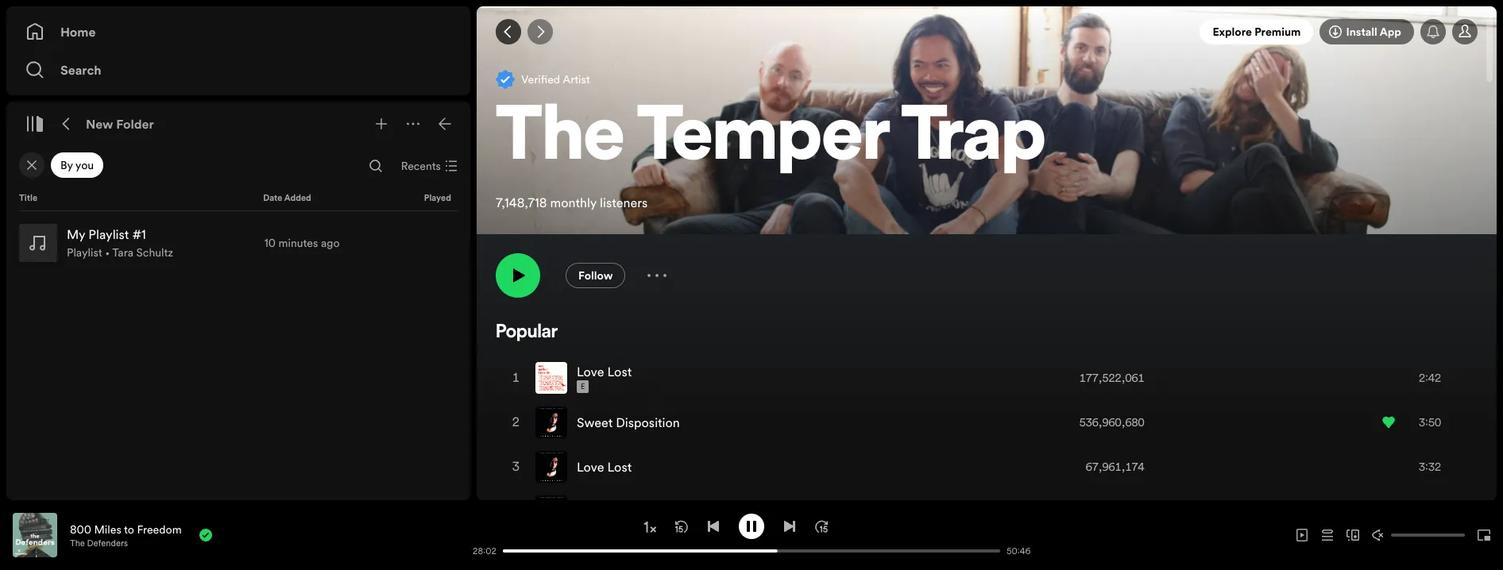Task type: describe. For each thing, give the bounding box(es) containing it.
new folder
[[86, 115, 154, 133]]

miles
[[94, 522, 121, 538]]

top bar and user menu element
[[477, 6, 1497, 57]]

love for love lost e
[[577, 363, 604, 381]]

the defenders link
[[70, 538, 128, 549]]

search in your library image
[[369, 160, 382, 172]]

tara
[[112, 245, 134, 261]]

date
[[263, 192, 282, 204]]

28:02
[[473, 545, 497, 557]]

love lost e
[[577, 363, 632, 392]]

explore premium button
[[1200, 19, 1314, 44]]

3:50
[[1419, 415, 1441, 431]]

date added
[[263, 192, 311, 204]]

1 love lost link from the top
[[577, 363, 632, 381]]

explore premium
[[1213, 24, 1301, 40]]

trap
[[901, 101, 1046, 178]]

536,960,680
[[1080, 415, 1145, 431]]

volume off image
[[1372, 529, 1385, 542]]

177,522,061
[[1080, 370, 1145, 386]]

home
[[60, 23, 96, 41]]

now playing: 800 miles to freedom by the defenders footer
[[13, 513, 454, 558]]

verified
[[521, 72, 560, 87]]

3:50 cell
[[1383, 401, 1464, 444]]

premium
[[1255, 24, 1301, 40]]

you
[[75, 157, 94, 173]]

2:42
[[1419, 370, 1441, 386]]

verified artist
[[521, 72, 590, 87]]

to
[[124, 522, 134, 538]]

the temper trap
[[496, 101, 1046, 178]]

sweet disposition
[[577, 414, 680, 432]]

previous image
[[707, 520, 720, 533]]

now playing view image
[[37, 520, 50, 533]]

lost for love lost
[[607, 459, 632, 476]]

change speed image
[[642, 520, 658, 535]]

main element
[[6, 6, 470, 501]]

title
[[19, 192, 37, 204]]

2:42 cell
[[1383, 357, 1464, 400]]

50:46
[[1007, 545, 1031, 557]]

800 miles to freedom link
[[70, 522, 182, 538]]

7,148,718
[[496, 194, 547, 212]]

go back image
[[502, 25, 515, 38]]

love lost cell for 177,522,061
[[536, 357, 638, 400]]

Recents, List view field
[[388, 153, 467, 179]]

7,148,718 monthly listeners
[[496, 194, 648, 212]]

800
[[70, 522, 91, 538]]

next image
[[783, 520, 796, 533]]

disposition
[[616, 414, 680, 432]]

go forward image
[[534, 25, 547, 38]]

schultz
[[136, 245, 173, 261]]

search link
[[25, 54, 451, 86]]

sweet
[[577, 414, 613, 432]]

artist
[[563, 72, 590, 87]]

folder
[[116, 115, 154, 133]]



Task type: locate. For each thing, give the bounding box(es) containing it.
added
[[284, 192, 311, 204]]

follow
[[578, 268, 613, 284]]

player controls element
[[280, 514, 1039, 557]]

1 vertical spatial love lost link
[[577, 459, 632, 476]]

follow button
[[566, 263, 626, 289]]

1 vertical spatial love lost cell
[[536, 446, 638, 489]]

install app
[[1346, 24, 1402, 40]]

explicit element
[[577, 381, 589, 393]]

defenders
[[87, 538, 128, 549]]

800 miles to freedom the defenders
[[70, 522, 182, 549]]

2 love lost link from the top
[[577, 459, 632, 476]]

love
[[577, 363, 604, 381], [577, 459, 604, 476]]

e
[[581, 382, 585, 392]]

2 lost from the top
[[607, 459, 632, 476]]

temper
[[637, 101, 889, 178]]

lost right explicit "element"
[[607, 363, 632, 381]]

love lost cell
[[536, 357, 638, 400], [536, 446, 638, 489]]

0 vertical spatial the
[[496, 101, 625, 178]]

search
[[60, 61, 101, 79]]

new folder button
[[83, 111, 157, 137]]

install app link
[[1320, 19, 1414, 44]]

sweet disposition cell
[[536, 401, 686, 444]]

monthly
[[550, 194, 597, 212]]

1 vertical spatial the
[[70, 538, 85, 549]]

love lost cell for 67,961,174
[[536, 446, 638, 489]]

0 vertical spatial love lost link
[[577, 363, 632, 381]]

freedom
[[137, 522, 182, 538]]

group containing playlist
[[13, 218, 464, 269]]

2 love from the top
[[577, 459, 604, 476]]

played
[[424, 192, 451, 204]]

by
[[60, 157, 73, 173]]

1 horizontal spatial the
[[496, 101, 625, 178]]

new
[[86, 115, 113, 133]]

listeners
[[600, 194, 648, 212]]

skip back 15 seconds image
[[675, 520, 688, 533]]

love for love lost
[[577, 459, 604, 476]]

•
[[105, 245, 110, 261]]

sweet disposition link
[[577, 414, 680, 432]]

None search field
[[363, 153, 388, 179]]

what's new image
[[1427, 25, 1440, 38]]

1 cell from the left
[[510, 490, 523, 533]]

clear filters image
[[25, 159, 38, 172]]

2 love lost cell from the top
[[536, 446, 638, 489]]

0 vertical spatial lost
[[607, 363, 632, 381]]

By you checkbox
[[51, 153, 103, 178]]

lost inside love lost e
[[607, 363, 632, 381]]

pause image
[[745, 520, 758, 533]]

connect to a device image
[[1347, 529, 1360, 542]]

playlist
[[67, 245, 102, 261]]

app
[[1380, 24, 1402, 40]]

love lost cell down sweet
[[536, 446, 638, 489]]

group inside main element
[[13, 218, 464, 269]]

1 love lost cell from the top
[[536, 357, 638, 400]]

skip forward 15 seconds image
[[815, 520, 828, 533]]

home link
[[25, 16, 451, 48]]

love lost link down "sweet disposition" "cell"
[[577, 459, 632, 476]]

lost down the sweet disposition
[[607, 459, 632, 476]]

install
[[1346, 24, 1378, 40]]

1 love from the top
[[577, 363, 604, 381]]

1 lost from the top
[[607, 363, 632, 381]]

4 cell from the left
[[1383, 490, 1464, 533]]

the left defenders
[[70, 538, 85, 549]]

popular
[[496, 324, 558, 343]]

recents
[[401, 158, 441, 174]]

0 vertical spatial love
[[577, 363, 604, 381]]

the down verified artist
[[496, 101, 625, 178]]

love lost cell up sweet
[[536, 357, 638, 400]]

playlist • tara schultz
[[67, 245, 173, 261]]

lost
[[607, 363, 632, 381], [607, 459, 632, 476]]

explore
[[1213, 24, 1252, 40]]

3 cell from the left
[[1064, 490, 1145, 533]]

love inside love lost e
[[577, 363, 604, 381]]

love lost
[[577, 459, 632, 476]]

the inside the 800 miles to freedom the defenders
[[70, 538, 85, 549]]

67,961,174
[[1086, 459, 1145, 475]]

the
[[496, 101, 625, 178], [70, 538, 85, 549]]

2 cell from the left
[[536, 490, 616, 533]]

lost for love lost e
[[607, 363, 632, 381]]

none search field inside main element
[[363, 153, 388, 179]]

1 vertical spatial lost
[[607, 459, 632, 476]]

0 vertical spatial love lost cell
[[536, 357, 638, 400]]

love up the e
[[577, 363, 604, 381]]

cell
[[510, 490, 523, 533], [536, 490, 616, 533], [1064, 490, 1145, 533], [1383, 490, 1464, 533]]

3:32
[[1419, 459, 1441, 475]]

group
[[13, 218, 464, 269]]

love down sweet
[[577, 459, 604, 476]]

by you
[[60, 157, 94, 173]]

0 horizontal spatial the
[[70, 538, 85, 549]]

love lost link
[[577, 363, 632, 381], [577, 459, 632, 476]]

love lost link up the e
[[577, 363, 632, 381]]

1 vertical spatial love
[[577, 459, 604, 476]]



Task type: vqa. For each thing, say whether or not it's contained in the screenshot.
Spotify
no



